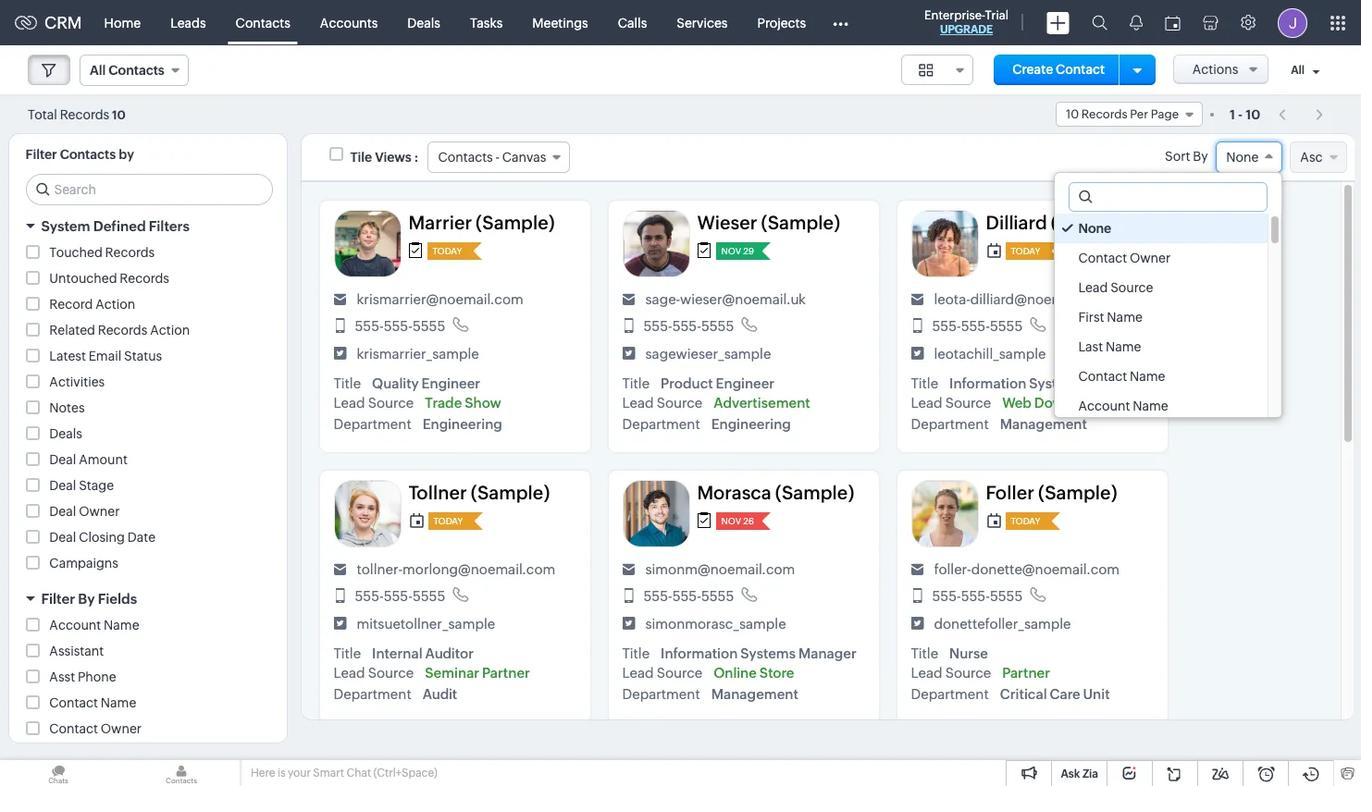 Task type: vqa. For each thing, say whether or not it's contained in the screenshot.
Crm Link
yes



Task type: locate. For each thing, give the bounding box(es) containing it.
1 vertical spatial account name
[[49, 618, 139, 633]]

internal auditor
[[372, 646, 474, 661]]

nov for wieser
[[721, 246, 742, 256]]

lead source for dilliard (sample)
[[911, 396, 991, 411]]

555-555-5555 for morasca (sample)
[[644, 588, 734, 604]]

tasks link
[[455, 0, 518, 45]]

source left web
[[945, 396, 991, 411]]

None text field
[[1070, 183, 1267, 211]]

lead source down internal
[[334, 666, 414, 682]]

0 horizontal spatial 10
[[112, 108, 126, 122]]

enterprise-trial upgrade
[[925, 8, 1009, 36]]

systems for morasca
[[741, 646, 796, 661]]

deal up campaigns
[[49, 530, 76, 545]]

0 horizontal spatial information systems manager
[[661, 646, 857, 661]]

account name down 'contact name' option
[[1079, 399, 1169, 414]]

deals
[[408, 15, 440, 30], [49, 427, 82, 441]]

1 vertical spatial none
[[1079, 221, 1112, 236]]

contact
[[1056, 62, 1105, 77], [1079, 251, 1127, 266], [1079, 369, 1127, 384], [49, 696, 98, 711], [49, 722, 98, 737]]

title for foller (sample)
[[911, 646, 939, 661]]

management for morasca
[[711, 687, 799, 703]]

simonm@noemail.com
[[646, 562, 795, 577]]

today down foller
[[1011, 516, 1041, 527]]

today for foller
[[1011, 516, 1041, 527]]

filter inside filter by fields dropdown button
[[41, 591, 75, 607]]

engineering down trade show on the bottom of page
[[423, 417, 502, 432]]

0 horizontal spatial partner
[[482, 666, 530, 682]]

account down last name on the right top of page
[[1079, 399, 1130, 414]]

asst
[[49, 670, 75, 685]]

name inside "account name" option
[[1133, 399, 1169, 414]]

contact inside button
[[1056, 62, 1105, 77]]

lead up first
[[1079, 280, 1108, 295]]

555-555-5555
[[355, 318, 445, 334], [644, 318, 734, 334], [932, 318, 1023, 334], [355, 588, 445, 604], [644, 588, 734, 604], [932, 588, 1023, 604]]

account name inside option
[[1079, 399, 1169, 414]]

projects
[[757, 15, 806, 30]]

icon_twitter image left krismarrier_sample
[[334, 347, 347, 360]]

icon_mobile image
[[335, 319, 345, 334], [624, 319, 633, 334], [913, 319, 922, 334], [335, 589, 345, 604], [624, 589, 633, 604], [913, 589, 922, 604]]

partner up critical
[[1002, 666, 1050, 682]]

1 vertical spatial information
[[661, 646, 738, 661]]

0 vertical spatial management
[[1000, 417, 1087, 432]]

source up first name
[[1111, 280, 1153, 295]]

engineering down advertisement
[[711, 417, 791, 432]]

contact name down last name on the right top of page
[[1079, 369, 1166, 384]]

5555 down the krismarrier@noemail.com link
[[413, 318, 445, 334]]

0 vertical spatial information
[[950, 376, 1027, 391]]

5555 for tollner
[[413, 588, 445, 604]]

1 vertical spatial contact name
[[49, 696, 136, 711]]

1 horizontal spatial engineer
[[716, 376, 775, 391]]

0 horizontal spatial contacts
[[60, 147, 116, 162]]

accounts link
[[305, 0, 393, 45]]

contact owner up the lead source option
[[1079, 251, 1171, 266]]

555-555-5555 up sagewieser_sample
[[644, 318, 734, 334]]

today link down dilliard
[[1006, 242, 1043, 260]]

deal
[[49, 453, 76, 467], [49, 478, 76, 493], [49, 504, 76, 519], [49, 530, 76, 545]]

crm link
[[15, 13, 82, 32]]

source left online
[[657, 666, 703, 682]]

1 vertical spatial manager
[[799, 646, 857, 661]]

0 horizontal spatial engineering
[[423, 417, 502, 432]]

records down defined
[[105, 245, 155, 260]]

calls link
[[603, 0, 662, 45]]

lead down donettefoller_sample
[[911, 666, 943, 682]]

none option
[[1055, 214, 1268, 243]]

today down tollner
[[434, 516, 463, 527]]

5555 down the "leota-dilliard@noemail.com" link
[[990, 318, 1023, 334]]

deal down deal stage
[[49, 504, 76, 519]]

lead for tollner (sample)
[[334, 666, 365, 682]]

contacts right leads
[[236, 15, 290, 30]]

contact up chats image
[[49, 722, 98, 737]]

lead source inside option
[[1079, 280, 1153, 295]]

1 vertical spatial deals
[[49, 427, 82, 441]]

0 horizontal spatial manager
[[799, 646, 857, 661]]

icon_twitter image for morasca (sample)
[[622, 617, 635, 630]]

management down web download
[[1000, 417, 1087, 432]]

contacts left by
[[60, 147, 116, 162]]

5555 down simonm@noemail.com link
[[701, 588, 734, 604]]

3 deal from the top
[[49, 504, 76, 519]]

information down simonmorasc_sample
[[661, 646, 738, 661]]

lead for marrier (sample)
[[334, 396, 365, 411]]

1 vertical spatial systems
[[741, 646, 796, 661]]

today down dilliard
[[1011, 246, 1041, 256]]

nov left 29
[[721, 246, 742, 256]]

lead source down quality
[[334, 396, 414, 411]]

1 vertical spatial filter
[[41, 591, 75, 607]]

title left nurse on the bottom right of the page
[[911, 646, 939, 661]]

department down simonmorasc_sample
[[622, 687, 700, 703]]

signals image
[[1130, 15, 1143, 31]]

10 inside total records 10
[[112, 108, 126, 122]]

0 horizontal spatial engineer
[[422, 376, 480, 391]]

product engineer
[[661, 376, 775, 391]]

1 horizontal spatial systems
[[1029, 376, 1085, 391]]

canvas profile image image up leota-
[[911, 210, 979, 278]]

title for wieser (sample)
[[622, 376, 650, 391]]

owner up closing
[[79, 504, 120, 519]]

by left the fields
[[78, 591, 95, 607]]

simonmorasc_sample
[[646, 616, 786, 632]]

icon_twitter image for tollner (sample)
[[334, 617, 347, 630]]

engineer up trade
[[422, 376, 480, 391]]

sagewieser_sample
[[646, 346, 771, 361]]

1 vertical spatial account
[[49, 618, 101, 633]]

closing
[[79, 530, 125, 545]]

contact owner inside option
[[1079, 251, 1171, 266]]

2 deal from the top
[[49, 478, 76, 493]]

0 vertical spatial action
[[95, 297, 135, 312]]

1 horizontal spatial by
[[1193, 149, 1208, 164]]

0 horizontal spatial contact owner
[[49, 722, 142, 737]]

none down -
[[1227, 150, 1259, 165]]

by
[[119, 147, 134, 162]]

account up assistant
[[49, 618, 101, 633]]

1 horizontal spatial engineering
[[711, 417, 791, 432]]

store
[[760, 666, 794, 682]]

1 horizontal spatial deals
[[408, 15, 440, 30]]

deal left stage
[[49, 478, 76, 493]]

name for last name option
[[1106, 340, 1141, 354]]

web download
[[1002, 396, 1101, 411]]

1 horizontal spatial contact name
[[1079, 369, 1166, 384]]

by inside dropdown button
[[78, 591, 95, 607]]

tasks
[[470, 15, 503, 30]]

deal stage
[[49, 478, 114, 493]]

action up status
[[150, 323, 190, 338]]

source
[[1111, 280, 1153, 295], [368, 396, 414, 411], [657, 396, 703, 411], [945, 396, 991, 411], [368, 666, 414, 682], [657, 666, 703, 682], [945, 666, 991, 682]]

0 vertical spatial information systems manager
[[950, 376, 1146, 391]]

lead source for foller (sample)
[[911, 666, 991, 682]]

0 vertical spatial contact name
[[1079, 369, 1166, 384]]

contact name down phone
[[49, 696, 136, 711]]

quality engineer
[[372, 376, 480, 391]]

deal closing date
[[49, 530, 156, 545]]

calls
[[618, 15, 647, 30]]

0 horizontal spatial systems
[[741, 646, 796, 661]]

0 vertical spatial filter
[[25, 147, 57, 162]]

0 horizontal spatial account
[[49, 618, 101, 633]]

asst phone
[[49, 670, 116, 685]]

0 horizontal spatial by
[[78, 591, 95, 607]]

lead source down the leotachill_sample
[[911, 396, 991, 411]]

leotachill_sample
[[934, 346, 1046, 361]]

0 vertical spatial account name
[[1079, 399, 1169, 414]]

deals down "notes"
[[49, 427, 82, 441]]

:
[[414, 150, 419, 165]]

name inside 'contact name' option
[[1130, 369, 1166, 384]]

0 vertical spatial manager
[[1087, 376, 1146, 391]]

title down simonmorasc_sample
[[622, 646, 650, 661]]

mitsuetollner_sample
[[357, 616, 495, 632]]

title for morasca (sample)
[[622, 646, 650, 661]]

smart
[[313, 767, 344, 780]]

0 horizontal spatial contact name
[[49, 696, 136, 711]]

icon_twitter image left sagewieser_sample
[[622, 347, 635, 360]]

manager
[[1087, 376, 1146, 391], [799, 646, 857, 661]]

wieser
[[697, 212, 758, 233]]

0 vertical spatial by
[[1193, 149, 1208, 164]]

account inside option
[[1079, 399, 1130, 414]]

5555 up donettefoller_sample
[[990, 588, 1023, 604]]

icon_mobile image for wieser (sample)
[[624, 319, 633, 334]]

contact name
[[1079, 369, 1166, 384], [49, 696, 136, 711]]

engineer up advertisement
[[716, 376, 775, 391]]

accounts
[[320, 15, 378, 30]]

filter down campaigns
[[41, 591, 75, 607]]

contacts inside contacts link
[[236, 15, 290, 30]]

icon_twitter image left simonmorasc_sample
[[622, 617, 635, 630]]

contact name option
[[1055, 362, 1268, 391]]

marrier (sample) link
[[409, 212, 555, 233]]

lead source down product
[[622, 396, 703, 411]]

owner
[[1130, 251, 1171, 266], [79, 504, 120, 519], [101, 722, 142, 737]]

information for morasca
[[661, 646, 738, 661]]

trial
[[985, 8, 1009, 22]]

information systems manager up web download
[[950, 376, 1146, 391]]

morasca (sample)
[[697, 482, 854, 503]]

none
[[1227, 150, 1259, 165], [1079, 221, 1112, 236]]

systems up store
[[741, 646, 796, 661]]

555-555-5555 for wieser (sample)
[[644, 318, 734, 334]]

partner right seminar
[[482, 666, 530, 682]]

555-555-5555 up simonmorasc_sample
[[644, 588, 734, 604]]

10 for 1 - 10
[[1246, 107, 1261, 122]]

ask
[[1061, 768, 1080, 781]]

(sample) for wieser (sample)
[[761, 212, 840, 233]]

1 horizontal spatial manager
[[1087, 376, 1146, 391]]

1 vertical spatial information systems manager
[[661, 646, 857, 661]]

0 vertical spatial systems
[[1029, 376, 1085, 391]]

icon_mobile image for marrier (sample)
[[335, 319, 345, 334]]

name up last name on the right top of page
[[1107, 310, 1143, 325]]

1 horizontal spatial account name
[[1079, 399, 1169, 414]]

0 vertical spatial deals
[[408, 15, 440, 30]]

2 vertical spatial owner
[[101, 722, 142, 737]]

last name option
[[1055, 332, 1268, 362]]

total
[[28, 107, 57, 122]]

contacts image
[[123, 761, 240, 787]]

1 horizontal spatial action
[[150, 323, 190, 338]]

filter for filter contacts by
[[25, 147, 57, 162]]

name inside last name option
[[1106, 340, 1141, 354]]

partner
[[482, 666, 530, 682], [1002, 666, 1050, 682]]

information systems manager for morasca
[[661, 646, 857, 661]]

zia
[[1083, 768, 1099, 781]]

icon_mail image for wieser (sample)
[[622, 293, 635, 306]]

deal up deal stage
[[49, 453, 76, 467]]

name down first name
[[1106, 340, 1141, 354]]

account name
[[1079, 399, 1169, 414], [49, 618, 139, 633]]

1 nov from the top
[[721, 246, 742, 256]]

contact owner down phone
[[49, 722, 142, 737]]

lead source for marrier (sample)
[[334, 396, 414, 411]]

title for dilliard (sample)
[[911, 376, 939, 391]]

name down the fields
[[104, 618, 139, 633]]

5555 for morasca
[[701, 588, 734, 604]]

information down the leotachill_sample
[[950, 376, 1027, 391]]

simonm@noemail.com link
[[646, 562, 795, 578]]

1 engineer from the left
[[422, 376, 480, 391]]

title left product
[[622, 376, 650, 391]]

navigation
[[1270, 101, 1334, 128]]

today link for dilliard
[[1006, 242, 1043, 260]]

lead down sagewieser_sample
[[622, 396, 654, 411]]

1 vertical spatial contacts
[[60, 147, 116, 162]]

0 horizontal spatial management
[[711, 687, 799, 703]]

1 vertical spatial management
[[711, 687, 799, 703]]

10
[[1246, 107, 1261, 122], [112, 108, 126, 122]]

donettefoller_sample
[[934, 616, 1071, 632]]

1 horizontal spatial management
[[1000, 417, 1087, 432]]

engineering
[[423, 417, 502, 432], [711, 417, 791, 432]]

department for dilliard (sample)
[[911, 417, 989, 432]]

upgrade
[[940, 23, 993, 36]]

all
[[1291, 64, 1305, 77]]

2 engineer from the left
[[716, 376, 775, 391]]

by right sort
[[1193, 149, 1208, 164]]

leota-
[[934, 292, 971, 307]]

system defined filters
[[41, 218, 190, 234]]

icon_mail image
[[334, 293, 347, 306], [622, 293, 635, 306], [911, 293, 924, 306], [334, 563, 347, 576], [622, 563, 635, 576], [911, 563, 924, 576]]

1 horizontal spatial contacts
[[236, 15, 290, 30]]

source for morasca (sample)
[[657, 666, 703, 682]]

contact down asst phone
[[49, 696, 98, 711]]

icon_twitter image
[[334, 347, 347, 360], [622, 347, 635, 360], [911, 347, 924, 360], [334, 617, 347, 630], [622, 617, 635, 630], [911, 617, 924, 630]]

canvas profile image image up sage-
[[622, 210, 690, 278]]

0 vertical spatial contact owner
[[1079, 251, 1171, 266]]

555-555-5555 up krismarrier_sample
[[355, 318, 445, 334]]

leota-dilliard@noemail.com link
[[934, 292, 1112, 307]]

management down online store
[[711, 687, 799, 703]]

audit
[[423, 687, 457, 703]]

icon_mail image for marrier (sample)
[[334, 293, 347, 306]]

name inside first name option
[[1107, 310, 1143, 325]]

source down quality
[[368, 396, 414, 411]]

lead source for wieser (sample)
[[622, 396, 703, 411]]

4 deal from the top
[[49, 530, 76, 545]]

records for total
[[60, 107, 109, 122]]

nov
[[721, 246, 742, 256], [721, 516, 742, 527]]

leota-dilliard@noemail.com
[[934, 292, 1112, 307]]

1 horizontal spatial contact owner
[[1079, 251, 1171, 266]]

lead source option
[[1055, 273, 1268, 303]]

deals left tasks link
[[408, 15, 440, 30]]

records down touched records
[[120, 271, 169, 286]]

1 horizontal spatial 10
[[1246, 107, 1261, 122]]

0 vertical spatial account
[[1079, 399, 1130, 414]]

lead down simonmorasc_sample
[[622, 666, 654, 682]]

10 for total records 10
[[112, 108, 126, 122]]

action up 'related records action'
[[95, 297, 135, 312]]

26
[[743, 516, 754, 527]]

by for filter
[[78, 591, 95, 607]]

tile
[[350, 150, 372, 165]]

first name option
[[1055, 303, 1268, 332]]

1 horizontal spatial partner
[[1002, 666, 1050, 682]]

canvas profile image image
[[334, 210, 401, 278], [622, 210, 690, 278], [911, 210, 979, 278], [334, 480, 401, 548], [622, 480, 690, 548], [911, 480, 979, 548]]

today link down foller
[[1006, 513, 1043, 530]]

title left quality
[[334, 376, 361, 391]]

icon_mail image for foller (sample)
[[911, 563, 924, 576]]

29
[[743, 246, 754, 256]]

advertisement
[[714, 396, 811, 411]]

0 vertical spatial nov
[[721, 246, 742, 256]]

0 horizontal spatial none
[[1079, 221, 1112, 236]]

last name
[[1079, 340, 1141, 354]]

morasca (sample) link
[[697, 482, 854, 503]]

5555 for marrier
[[413, 318, 445, 334]]

1 horizontal spatial information
[[950, 376, 1027, 391]]

nov for morasca
[[721, 516, 742, 527]]

deal for deal stage
[[49, 478, 76, 493]]

chats image
[[0, 761, 117, 787]]

today down marrier
[[433, 246, 462, 256]]

by for sort
[[1193, 149, 1208, 164]]

0 horizontal spatial account name
[[49, 618, 139, 633]]

internal
[[372, 646, 423, 661]]

10 right -
[[1246, 107, 1261, 122]]

contact right create
[[1056, 62, 1105, 77]]

0 vertical spatial none
[[1227, 150, 1259, 165]]

latest
[[49, 349, 86, 364]]

1 deal from the top
[[49, 453, 76, 467]]

department down product
[[622, 417, 700, 432]]

canvas profile image image for morasca
[[622, 480, 690, 548]]

today for marrier
[[433, 246, 462, 256]]

1 horizontal spatial information systems manager
[[950, 376, 1146, 391]]

canvas profile image image left nov 26 link
[[622, 480, 690, 548]]

engineer
[[422, 376, 480, 391], [716, 376, 775, 391]]

icon_twitter image left donettefoller_sample
[[911, 617, 924, 630]]

1
[[1230, 107, 1235, 122]]

icon_mail image for tollner (sample)
[[334, 563, 347, 576]]

source down product
[[657, 396, 703, 411]]

search element
[[1081, 0, 1119, 45]]

source down nurse on the bottom right of the page
[[945, 666, 991, 682]]

show
[[465, 396, 501, 411]]

name for "account name" option
[[1133, 399, 1169, 414]]

information systems manager for dilliard
[[950, 376, 1146, 391]]

today link for foller
[[1006, 513, 1043, 530]]

555-555-5555 down tollner-
[[355, 588, 445, 604]]

name
[[1107, 310, 1143, 325], [1106, 340, 1141, 354], [1130, 369, 1166, 384], [1133, 399, 1169, 414], [104, 618, 139, 633], [101, 696, 136, 711]]

lead source up first name
[[1079, 280, 1153, 295]]

department down internal
[[334, 687, 412, 703]]

0 horizontal spatial information
[[661, 646, 738, 661]]

icon_twitter image left mitsuetollner_sample
[[334, 617, 347, 630]]

records for untouched
[[120, 271, 169, 286]]

2 nov from the top
[[721, 516, 742, 527]]

icon_mail image for morasca (sample)
[[622, 563, 635, 576]]

1 vertical spatial by
[[78, 591, 95, 607]]

icon_mobile image for morasca (sample)
[[624, 589, 633, 604]]

owner inside option
[[1130, 251, 1171, 266]]

0 vertical spatial contacts
[[236, 15, 290, 30]]

name down 'contact name' option
[[1133, 399, 1169, 414]]

nov left 26
[[721, 516, 742, 527]]

foller (sample)
[[986, 482, 1117, 503]]

source for wieser (sample)
[[657, 396, 703, 411]]

icon_twitter image left the leotachill_sample
[[911, 347, 924, 360]]

canvas profile image image up foller-
[[911, 480, 979, 548]]

filter
[[25, 147, 57, 162], [41, 591, 75, 607]]

information for dilliard
[[950, 376, 1027, 391]]

engineering for marrier
[[423, 417, 502, 432]]

enterprise-
[[925, 8, 985, 22]]

1 horizontal spatial none
[[1227, 150, 1259, 165]]

lead down krismarrier_sample
[[334, 396, 365, 411]]

1 vertical spatial contact owner
[[49, 722, 142, 737]]

1 engineering from the left
[[423, 417, 502, 432]]

owner down phone
[[101, 722, 142, 737]]

first name
[[1079, 310, 1143, 325]]

555-555-5555 down foller-
[[932, 588, 1023, 604]]

1 vertical spatial nov
[[721, 516, 742, 527]]

information systems manager up online store
[[661, 646, 857, 661]]

critical
[[1000, 687, 1047, 703]]

Search text field
[[26, 175, 272, 205]]

icon_mobile image for tollner (sample)
[[335, 589, 345, 604]]

contacts link
[[221, 0, 305, 45]]

0 vertical spatial owner
[[1130, 251, 1171, 266]]

list box
[[1055, 214, 1282, 421]]

1 horizontal spatial account
[[1079, 399, 1130, 414]]

555-555-5555 for dilliard (sample)
[[932, 318, 1023, 334]]

department down the leotachill_sample
[[911, 417, 989, 432]]

2 engineering from the left
[[711, 417, 791, 432]]



Task type: describe. For each thing, give the bounding box(es) containing it.
2 partner from the left
[[1002, 666, 1050, 682]]

department for tollner (sample)
[[334, 687, 412, 703]]

department for morasca (sample)
[[622, 687, 700, 703]]

contact down dilliard (sample)
[[1079, 251, 1127, 266]]

canvas profile image image for tollner
[[334, 480, 401, 548]]

system defined filters button
[[9, 210, 286, 242]]

campaigns
[[49, 556, 118, 571]]

canvas profile image image for wieser
[[622, 210, 690, 278]]

source for foller (sample)
[[945, 666, 991, 682]]

filter by fields
[[41, 591, 137, 607]]

foller
[[986, 482, 1035, 503]]

nov 29
[[721, 246, 754, 256]]

related
[[49, 323, 95, 338]]

deal for deal closing date
[[49, 530, 76, 545]]

foller-
[[934, 562, 971, 577]]

none inside none 'option'
[[1079, 221, 1112, 236]]

555-555-5555 for marrier (sample)
[[355, 318, 445, 334]]

dilliard (sample) link
[[986, 212, 1130, 233]]

(sample) for foller (sample)
[[1038, 482, 1117, 503]]

title for tollner (sample)
[[334, 646, 361, 661]]

canvas profile image image for dilliard
[[911, 210, 979, 278]]

lead for foller (sample)
[[911, 666, 943, 682]]

list box containing none
[[1055, 214, 1282, 421]]

icon_mobile image for dilliard (sample)
[[913, 319, 922, 334]]

records for related
[[98, 323, 147, 338]]

deal for deal owner
[[49, 504, 76, 519]]

sage-wieser@noemail.uk
[[646, 292, 806, 307]]

source for tollner (sample)
[[368, 666, 414, 682]]

last
[[1079, 340, 1103, 354]]

sage-
[[646, 292, 680, 307]]

touched
[[49, 245, 103, 260]]

actions
[[1193, 62, 1239, 77]]

name down phone
[[101, 696, 136, 711]]

icon_twitter image for foller (sample)
[[911, 617, 924, 630]]

icon_twitter image for dilliard (sample)
[[911, 347, 924, 360]]

tile views :
[[350, 150, 419, 165]]

department for marrier (sample)
[[334, 417, 412, 432]]

engineering for wieser
[[711, 417, 791, 432]]

manager for dilliard (sample)
[[1087, 376, 1146, 391]]

(sample) for morasca (sample)
[[775, 482, 854, 503]]

foller-donette@noemail.com link
[[934, 562, 1120, 578]]

morasca
[[697, 482, 772, 503]]

services link
[[662, 0, 743, 45]]

1 - 10
[[1230, 107, 1261, 122]]

department for foller (sample)
[[911, 687, 989, 703]]

tollner-morlong@noemail.com
[[357, 562, 556, 577]]

marrier
[[409, 212, 472, 233]]

sort by
[[1165, 149, 1208, 164]]

name for 'contact name' option
[[1130, 369, 1166, 384]]

today link for tollner
[[428, 513, 466, 530]]

defined
[[93, 218, 146, 234]]

1 vertical spatial action
[[150, 323, 190, 338]]

deal for deal amount
[[49, 453, 76, 467]]

sort
[[1165, 149, 1191, 164]]

wieser (sample)
[[697, 212, 840, 233]]

deal owner
[[49, 504, 120, 519]]

0 horizontal spatial action
[[95, 297, 135, 312]]

contact owner option
[[1055, 243, 1268, 273]]

here
[[251, 767, 275, 780]]

0 horizontal spatial deals
[[49, 427, 82, 441]]

your
[[288, 767, 311, 780]]

engineer for marrier
[[422, 376, 480, 391]]

lead for morasca (sample)
[[622, 666, 654, 682]]

today for dilliard
[[1011, 246, 1041, 256]]

assistant
[[49, 644, 104, 659]]

tollner (sample) link
[[409, 482, 550, 503]]

deals link
[[393, 0, 455, 45]]

total records 10
[[28, 107, 126, 122]]

deals inside "link"
[[408, 15, 440, 30]]

filter by fields button
[[9, 583, 286, 615]]

related records action
[[49, 323, 190, 338]]

online
[[714, 666, 757, 682]]

auditor
[[425, 646, 474, 661]]

source for dilliard (sample)
[[945, 396, 991, 411]]

source for marrier (sample)
[[368, 396, 414, 411]]

product
[[661, 376, 713, 391]]

web
[[1002, 396, 1032, 411]]

canvas profile image image for foller
[[911, 480, 979, 548]]

record
[[49, 297, 93, 312]]

source inside option
[[1111, 280, 1153, 295]]

department for wieser (sample)
[[622, 417, 700, 432]]

phone
[[78, 670, 116, 685]]

tollner-morlong@noemail.com link
[[357, 562, 556, 578]]

lead for dilliard (sample)
[[911, 396, 943, 411]]

account name option
[[1055, 391, 1268, 421]]

contact name inside option
[[1079, 369, 1166, 384]]

None field
[[1216, 142, 1283, 173]]

records for touched
[[105, 245, 155, 260]]

(sample) for tollner (sample)
[[471, 482, 550, 503]]

lead source for morasca (sample)
[[622, 666, 703, 682]]

wieser@noemail.uk
[[680, 292, 806, 307]]

dilliard
[[986, 212, 1048, 233]]

foller-donette@noemail.com
[[934, 562, 1120, 577]]

status
[[124, 349, 162, 364]]

views
[[375, 150, 412, 165]]

1 vertical spatial owner
[[79, 504, 120, 519]]

none inside none field
[[1227, 150, 1259, 165]]

dilliard (sample)
[[986, 212, 1130, 233]]

leads
[[170, 15, 206, 30]]

critical care unit
[[1000, 687, 1110, 703]]

unit
[[1083, 687, 1110, 703]]

ask zia
[[1061, 768, 1099, 781]]

engineer for wieser
[[716, 376, 775, 391]]

title for marrier (sample)
[[334, 376, 361, 391]]

today for tollner
[[434, 516, 463, 527]]

search image
[[1092, 15, 1108, 31]]

canvas profile image image for marrier
[[334, 210, 401, 278]]

contact down last name on the right top of page
[[1079, 369, 1127, 384]]

555-555-5555 for foller (sample)
[[932, 588, 1023, 604]]

download
[[1035, 396, 1101, 411]]

-
[[1238, 107, 1243, 122]]

tollner
[[409, 482, 467, 503]]

dilliard@noemail.com
[[971, 292, 1112, 307]]

marrier (sample)
[[409, 212, 555, 233]]

(sample) for marrier (sample)
[[476, 212, 555, 233]]

trade
[[425, 396, 462, 411]]

morlong@noemail.com
[[403, 562, 556, 577]]

icon_twitter image for wieser (sample)
[[622, 347, 635, 360]]

manager for morasca (sample)
[[799, 646, 857, 661]]

systems for dilliard
[[1029, 376, 1085, 391]]

chat
[[346, 767, 371, 780]]

activities
[[49, 375, 105, 390]]

icon_twitter image for marrier (sample)
[[334, 347, 347, 360]]

1 partner from the left
[[482, 666, 530, 682]]

projects link
[[743, 0, 821, 45]]

meetings
[[532, 15, 588, 30]]

555-555-5555 for tollner (sample)
[[355, 588, 445, 604]]

5555 for foller
[[990, 588, 1023, 604]]

latest email status
[[49, 349, 162, 364]]

leads link
[[156, 0, 221, 45]]

touched records
[[49, 245, 155, 260]]

5555 for dilliard
[[990, 318, 1023, 334]]

seminar partner
[[425, 666, 530, 682]]

crm
[[44, 13, 82, 32]]

stage
[[79, 478, 114, 493]]

management for dilliard
[[1000, 417, 1087, 432]]

first
[[1079, 310, 1105, 325]]

services
[[677, 15, 728, 30]]

lead source for tollner (sample)
[[334, 666, 414, 682]]

filter contacts by
[[25, 147, 134, 162]]

5555 for wieser
[[701, 318, 734, 334]]

lead inside option
[[1079, 280, 1108, 295]]

nov 26 link
[[716, 513, 754, 530]]

is
[[278, 767, 286, 780]]

amount
[[79, 453, 128, 467]]

lead for wieser (sample)
[[622, 396, 654, 411]]

filter for filter by fields
[[41, 591, 75, 607]]

signals element
[[1119, 0, 1154, 45]]

home link
[[89, 0, 156, 45]]

icon_mobile image for foller (sample)
[[913, 589, 922, 604]]

foller (sample) link
[[986, 482, 1117, 503]]

krismarrier@noemail.com link
[[357, 292, 524, 307]]

today link for marrier
[[427, 242, 465, 260]]

nov 29 link
[[716, 242, 754, 260]]

home
[[104, 15, 141, 30]]

donette@noemail.com
[[971, 562, 1120, 577]]

(ctrl+space)
[[373, 767, 438, 780]]

name for first name option
[[1107, 310, 1143, 325]]

icon_mail image for dilliard (sample)
[[911, 293, 924, 306]]

quality
[[372, 376, 419, 391]]



